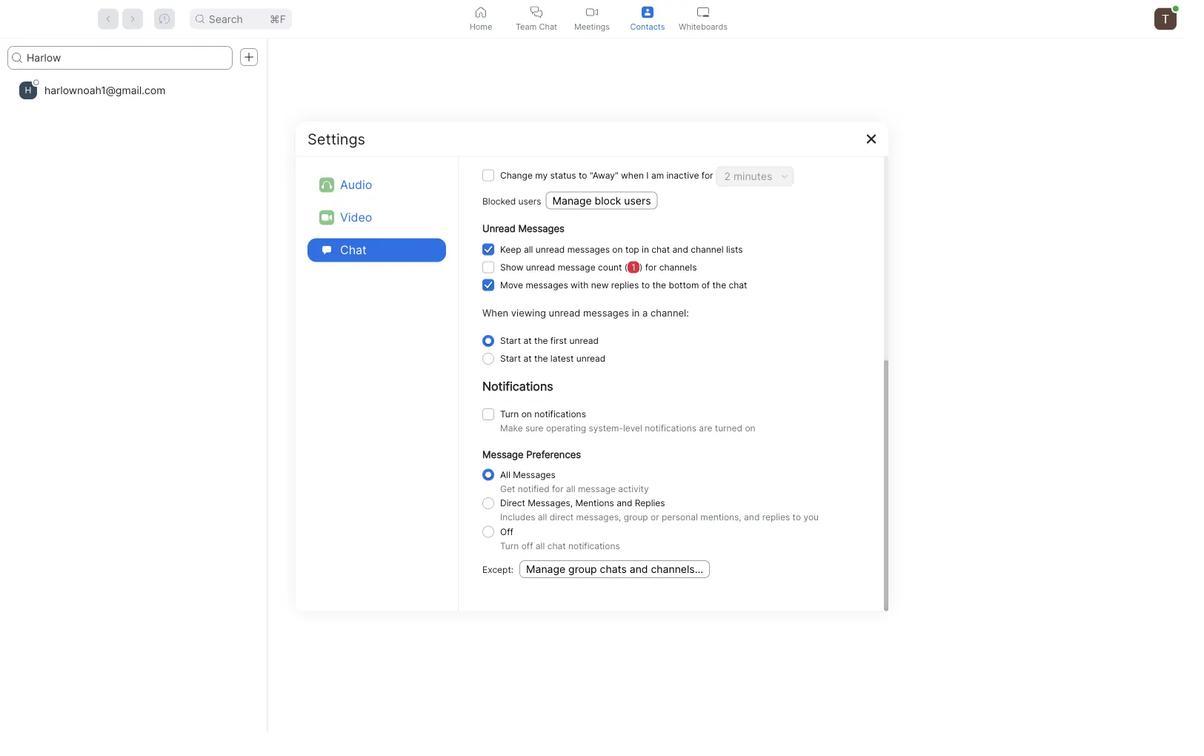 Task type: describe. For each thing, give the bounding box(es) containing it.
avatar image
[[1155, 8, 1177, 30]]

channel
[[691, 244, 724, 255]]

notifications inside option group
[[569, 541, 620, 552]]

. change my status to "away" when i am inactive for element
[[500, 167, 714, 185]]

message preferences, direct messages, mentions and replies, includes all direct messages, group or personal mentions, and replies to you image
[[483, 498, 495, 510]]

⌘f
[[270, 13, 286, 25]]

close image
[[866, 133, 878, 145]]

and inside button
[[630, 563, 648, 576]]

sure
[[526, 423, 544, 434]]

my
[[536, 170, 548, 181]]

chats
[[600, 563, 627, 576]]

home small image
[[475, 6, 487, 18]]

lists
[[727, 244, 743, 255]]

all right keep
[[524, 244, 533, 255]]

at for first
[[524, 336, 532, 346]]

messages for all
[[568, 244, 610, 255]]

make
[[500, 423, 523, 434]]

offline image
[[33, 79, 39, 85]]

personal
[[662, 512, 698, 523]]

block
[[595, 195, 622, 207]]

1 vertical spatial on
[[522, 409, 532, 420]]

when
[[621, 170, 644, 181]]

first
[[551, 336, 567, 346]]

Search text field
[[7, 46, 233, 70]]

new
[[591, 280, 609, 290]]

close image
[[866, 133, 878, 145]]

channel:
[[651, 308, 689, 319]]

a
[[643, 308, 648, 319]]

link
[[526, 145, 541, 156]]

. move messages with new replies to the bottom of the chat element
[[500, 276, 748, 294]]

Message Preferences, Direct Messages, Mentions and Replies, Includes all direct messages, group or personal mentions, and replies to you button
[[483, 498, 495, 510]]

users inside button
[[625, 195, 651, 207]]

all up direct messages, mentions and replies
[[567, 484, 576, 495]]

offline image
[[33, 79, 39, 85]]

operating
[[546, 423, 587, 434]]

turn on notifications
[[500, 409, 586, 420]]

start for start at the first unread
[[500, 336, 521, 346]]

move messages with new replies to the bottom of the chat
[[500, 280, 748, 290]]

1 vertical spatial notifications
[[645, 423, 697, 434]]

profile contact image
[[642, 6, 654, 18]]

direct messages, mentions and replies
[[500, 498, 666, 509]]

get notified for all message activity
[[500, 484, 649, 495]]

When viewing unread messages in a channel:, Start at the first unread button
[[483, 335, 495, 347]]

with
[[571, 280, 589, 290]]

replies
[[635, 498, 666, 509]]

Message Preferences, All Messages, Get notified for all message activity button
[[483, 469, 495, 481]]

chat inside . move messages with new replies to the bottom of the chat element
[[729, 280, 748, 290]]

get
[[500, 484, 515, 495]]

am
[[652, 170, 664, 181]]

manage group chats and channels...
[[526, 563, 704, 576]]

. show unread message count for channels element
[[500, 259, 697, 276]]

notifications
[[483, 379, 554, 394]]

audio
[[340, 178, 372, 192]]

message preferences, off, turn off all chat notifications image
[[483, 526, 495, 538]]

when viewing unread messages in a channel:
[[483, 308, 689, 319]]

video on image for video link
[[320, 210, 334, 225]]

turn for turn off all chat notifications
[[500, 541, 519, 552]]

settings
[[308, 130, 366, 148]]

video on image inside icon
[[322, 212, 332, 223]]

team chat button
[[509, 0, 565, 38]]

status
[[551, 170, 577, 181]]

you
[[804, 512, 819, 523]]

preferences
[[527, 449, 581, 460]]

notifications inside . turn on notifications element
[[535, 409, 586, 420]]

direct
[[500, 498, 526, 509]]

show for show link preview
[[500, 145, 524, 156]]

1 vertical spatial replies
[[763, 512, 791, 523]]

change my status to "away" when i am inactive for
[[500, 170, 714, 181]]

chat inside button
[[539, 22, 558, 31]]

home button
[[453, 0, 509, 38]]

show unread message count ( 1 ) for channels
[[500, 262, 697, 273]]

to inside option group
[[793, 512, 802, 523]]

the left first
[[534, 336, 548, 346]]

whiteboard small image
[[698, 6, 710, 18]]

the down start at the first unread
[[534, 353, 548, 364]]

1 horizontal spatial to
[[642, 280, 650, 290]]

When viewing unread messages in a channel:, Start at the latest unread button
[[483, 353, 495, 365]]

make sure operating system-level notifications are turned on
[[500, 423, 756, 434]]

when viewing unread messages in a channel:, start at the first unread image
[[483, 335, 495, 347]]

0 horizontal spatial users
[[519, 196, 542, 207]]

manage group chats and channels... button
[[520, 561, 710, 579]]

count
[[598, 262, 622, 273]]

messages,
[[577, 512, 622, 523]]

message
[[483, 449, 524, 460]]

activity
[[619, 484, 649, 495]]

mentions
[[576, 498, 614, 509]]

2 vertical spatial on
[[745, 423, 756, 434]]

system-
[[589, 423, 624, 434]]

messages,
[[528, 498, 573, 509]]

. turn on notifications element
[[500, 406, 586, 424]]

team chat image
[[531, 6, 543, 18]]

and down activity
[[617, 498, 633, 509]]

manage block users button
[[546, 192, 658, 210]]

show for show unread message count ( 1 ) for channels
[[500, 262, 524, 273]]

when
[[483, 308, 509, 319]]

video
[[340, 210, 373, 225]]

. show link preview element
[[500, 142, 576, 160]]

1
[[632, 262, 636, 273]]

messages for unread messages
[[519, 223, 565, 235]]

except :
[[483, 565, 514, 576]]

video link
[[308, 206, 446, 229]]

team chat
[[516, 22, 558, 31]]

whiteboards button
[[676, 0, 731, 38]]

direct
[[550, 512, 574, 523]]

turn off all chat notifications
[[500, 541, 620, 552]]

includes all direct messages, group or personal mentions, and replies to you
[[500, 512, 819, 523]]

(
[[625, 262, 628, 273]]

move
[[500, 280, 523, 290]]

meetings button
[[565, 0, 620, 38]]

manage block users
[[553, 195, 651, 207]]



Task type: locate. For each thing, give the bounding box(es) containing it.
in
[[642, 244, 649, 255], [632, 308, 640, 319]]

turned
[[715, 423, 743, 434]]

2 horizontal spatial for
[[702, 170, 714, 181]]

for
[[702, 170, 714, 181], [646, 262, 657, 273], [552, 484, 564, 495]]

message preferences
[[483, 449, 581, 460]]

0 vertical spatial option group
[[483, 332, 861, 368]]

when viewing unread messages in a channel:, start at the latest unread image
[[483, 353, 495, 365]]

channels...
[[651, 563, 704, 576]]

online image
[[1174, 6, 1179, 12]]

1 vertical spatial chat
[[340, 243, 367, 257]]

0 horizontal spatial replies
[[612, 280, 639, 290]]

keep all unread messages on top in chat and channel lists
[[500, 244, 743, 255]]

option group containing start at the first unread
[[483, 332, 861, 368]]

1 vertical spatial start
[[500, 353, 521, 364]]

at
[[524, 336, 532, 346], [524, 353, 532, 364]]

2 horizontal spatial to
[[793, 512, 802, 523]]

0 vertical spatial in
[[642, 244, 649, 255]]

:
[[511, 565, 514, 576]]

turn inside . turn on notifications element
[[500, 409, 519, 420]]

1 horizontal spatial group
[[624, 512, 649, 523]]

start
[[500, 336, 521, 346], [500, 353, 521, 364]]

0 vertical spatial turn
[[500, 409, 519, 420]]

team
[[516, 22, 537, 31]]

0 vertical spatial show
[[500, 145, 524, 156]]

0 vertical spatial messages
[[568, 244, 610, 255]]

all down "messages,"
[[538, 512, 547, 523]]

unread
[[536, 244, 565, 255], [526, 262, 556, 273], [549, 308, 581, 319], [570, 336, 599, 346], [577, 353, 606, 364]]

and
[[673, 244, 689, 255], [617, 498, 633, 509], [744, 512, 760, 523], [630, 563, 648, 576]]

the left bottom
[[653, 280, 667, 290]]

chat down team chat image
[[539, 22, 558, 31]]

level
[[624, 423, 643, 434]]

harlownoah1@gmail.com
[[44, 84, 166, 97]]

settings tab list
[[308, 169, 446, 267]]

0 vertical spatial messages
[[519, 223, 565, 235]]

show up move
[[500, 262, 524, 273]]

0 horizontal spatial for
[[552, 484, 564, 495]]

viewing
[[511, 308, 546, 319]]

2 vertical spatial messages
[[583, 308, 630, 319]]

0 vertical spatial chat
[[539, 22, 558, 31]]

chat
[[539, 22, 558, 31], [340, 243, 367, 257]]

group left chats
[[569, 563, 597, 576]]

blocked
[[483, 196, 516, 207]]

for up "messages,"
[[552, 484, 564, 495]]

video on image
[[586, 6, 598, 18]]

1 horizontal spatial chat
[[652, 244, 670, 255]]

users
[[625, 195, 651, 207], [519, 196, 542, 207]]

video on image inside the meetings button
[[586, 6, 598, 18]]

1 vertical spatial manage
[[526, 563, 566, 576]]

1 horizontal spatial on
[[613, 244, 623, 255]]

1 horizontal spatial replies
[[763, 512, 791, 523]]

show link preview
[[500, 145, 576, 156]]

2 turn from the top
[[500, 541, 519, 552]]

message inside . show unread message count for channels element
[[558, 262, 596, 273]]

1 turn from the top
[[500, 409, 519, 420]]

messages inside option group
[[513, 470, 556, 480]]

to right status
[[579, 170, 588, 181]]

option group containing all messages
[[483, 466, 861, 552]]

and right chats
[[630, 563, 648, 576]]

home
[[470, 22, 493, 31]]

0 horizontal spatial to
[[579, 170, 588, 181]]

video on image for the meetings button
[[586, 6, 598, 18]]

chat inside unread messages. keep all unread messages on top in chat and channel lists element
[[652, 244, 670, 255]]

1 horizontal spatial users
[[625, 195, 651, 207]]

1 show from the top
[[500, 145, 524, 156]]

are
[[699, 423, 713, 434]]

show
[[500, 145, 524, 156], [500, 262, 524, 273]]

start right when viewing unread messages in a channel:, start at the latest unread icon
[[500, 353, 521, 364]]

1 option group from the top
[[483, 332, 861, 368]]

2 horizontal spatial on
[[745, 423, 756, 434]]

show left link
[[500, 145, 524, 156]]

contacts tab panel
[[0, 39, 1185, 733]]

online image
[[1174, 6, 1179, 12]]

1 vertical spatial show
[[500, 262, 524, 273]]

team chat image
[[531, 6, 543, 18]]

at for latest
[[524, 353, 532, 364]]

messages left with
[[526, 280, 568, 290]]

group inside option group
[[624, 512, 649, 523]]

2 horizontal spatial chat
[[729, 280, 748, 290]]

0 vertical spatial notifications
[[535, 409, 586, 420]]

0 vertical spatial for
[[702, 170, 714, 181]]

1 horizontal spatial for
[[646, 262, 657, 273]]

2 option group from the top
[[483, 466, 861, 552]]

manage inside button
[[526, 563, 566, 576]]

start right when viewing unread messages in a channel:, start at the first unread button
[[500, 336, 521, 346]]

all
[[500, 470, 511, 480]]

0 vertical spatial replies
[[612, 280, 639, 290]]

2 vertical spatial to
[[793, 512, 802, 523]]

manage for manage block users
[[553, 195, 592, 207]]

unread messages. keep all unread messages on top in chat and channel lists element
[[500, 241, 743, 259]]

in left a at right top
[[632, 308, 640, 319]]

chat right "of"
[[729, 280, 748, 290]]

plus small image
[[244, 52, 254, 62], [244, 52, 254, 62]]

1 vertical spatial option group
[[483, 466, 861, 552]]

manage down turn off all chat notifications
[[526, 563, 566, 576]]

replies down '('
[[612, 280, 639, 290]]

whiteboard small image
[[698, 6, 710, 18]]

start for start at the latest unread
[[500, 353, 521, 364]]

0 vertical spatial at
[[524, 336, 532, 346]]

1 horizontal spatial chat
[[539, 22, 558, 31]]

keep
[[500, 244, 522, 255]]

notifications
[[535, 409, 586, 420], [645, 423, 697, 434], [569, 541, 620, 552]]

all
[[524, 244, 533, 255], [567, 484, 576, 495], [538, 512, 547, 523], [536, 541, 545, 552]]

2 start from the top
[[500, 353, 521, 364]]

0 vertical spatial message
[[558, 262, 596, 273]]

group inside button
[[569, 563, 597, 576]]

blocked users
[[483, 196, 542, 207]]

for right inactive
[[702, 170, 714, 181]]

chat inside option group
[[548, 541, 566, 552]]

message up with
[[558, 262, 596, 273]]

1 vertical spatial to
[[642, 280, 650, 290]]

notifications left are
[[645, 423, 697, 434]]

on right 'turned'
[[745, 423, 756, 434]]

0 horizontal spatial on
[[522, 409, 532, 420]]

1 at from the top
[[524, 336, 532, 346]]

to down )
[[642, 280, 650, 290]]

all right off
[[536, 541, 545, 552]]

start at the latest unread
[[500, 353, 606, 364]]

chat link
[[308, 238, 446, 262]]

1 vertical spatial messages
[[526, 280, 568, 290]]

0 vertical spatial on
[[613, 244, 623, 255]]

manage
[[553, 195, 592, 207], [526, 563, 566, 576]]

turn down "off"
[[500, 541, 519, 552]]

off
[[500, 527, 514, 537]]

search
[[209, 13, 243, 25]]

notified
[[518, 484, 550, 495]]

manage for manage group chats and channels...
[[526, 563, 566, 576]]

channels
[[660, 262, 697, 273]]

1 vertical spatial messages
[[513, 470, 556, 480]]

i
[[647, 170, 649, 181]]

chat up channels
[[652, 244, 670, 255]]

notifications down the "messages,"
[[569, 541, 620, 552]]

turn up make
[[500, 409, 519, 420]]

tab list containing home
[[453, 0, 731, 38]]

start at the first unread
[[500, 336, 599, 346]]

messages up keep
[[519, 223, 565, 235]]

"away"
[[590, 170, 619, 181]]

magnifier image
[[196, 14, 205, 23], [196, 14, 205, 23], [12, 53, 22, 63]]

manage down status
[[553, 195, 592, 207]]

meetings
[[575, 22, 610, 31]]

1 vertical spatial in
[[632, 308, 640, 319]]

0 vertical spatial group
[[624, 512, 649, 523]]

and right mentions,
[[744, 512, 760, 523]]

mentions,
[[701, 512, 742, 523]]

0 vertical spatial manage
[[553, 195, 592, 207]]

the
[[653, 280, 667, 290], [713, 280, 727, 290], [534, 336, 548, 346], [534, 353, 548, 364]]

Message Preferences, Off, Turn off all chat notifications button
[[483, 526, 495, 538]]

1 vertical spatial message
[[578, 484, 616, 495]]

messages up show unread message count ( 1 ) for channels
[[568, 244, 610, 255]]

inactive
[[667, 170, 700, 181]]

messages for viewing
[[583, 308, 630, 319]]

audio link
[[308, 173, 446, 197]]

in right top
[[642, 244, 649, 255]]

0 horizontal spatial in
[[632, 308, 640, 319]]

contacts button
[[620, 0, 676, 38]]

)
[[640, 262, 643, 273]]

on
[[613, 244, 623, 255], [522, 409, 532, 420], [745, 423, 756, 434]]

messages
[[519, 223, 565, 235], [513, 470, 556, 480]]

and up channels
[[673, 244, 689, 255]]

home small image
[[475, 6, 487, 18]]

replies
[[612, 280, 639, 290], [763, 512, 791, 523]]

to
[[579, 170, 588, 181], [642, 280, 650, 290], [793, 512, 802, 523]]

1 vertical spatial turn
[[500, 541, 519, 552]]

change
[[500, 170, 533, 181]]

1 start from the top
[[500, 336, 521, 346]]

manage inside button
[[553, 195, 592, 207]]

on up sure at bottom left
[[522, 409, 532, 420]]

of
[[702, 280, 710, 290]]

turn for turn on notifications
[[500, 409, 519, 420]]

unread messages
[[483, 223, 565, 235]]

None button
[[483, 170, 495, 182], [483, 244, 495, 256], [483, 262, 495, 273], [483, 279, 495, 291], [483, 409, 495, 421], [483, 170, 495, 182], [483, 244, 495, 256], [483, 262, 495, 273], [483, 279, 495, 291], [483, 409, 495, 421]]

0 vertical spatial chat
[[652, 244, 670, 255]]

the right "of"
[[713, 280, 727, 290]]

latest
[[551, 353, 574, 364]]

on left top
[[613, 244, 623, 255]]

to left you at the right of page
[[793, 512, 802, 523]]

message up mentions
[[578, 484, 616, 495]]

chat down the direct
[[548, 541, 566, 552]]

0 vertical spatial to
[[579, 170, 588, 181]]

1 vertical spatial at
[[524, 353, 532, 364]]

messages down new
[[583, 308, 630, 319]]

contacts
[[631, 22, 665, 31]]

for right )
[[646, 262, 657, 273]]

off
[[522, 541, 533, 552]]

at down start at the first unread
[[524, 353, 532, 364]]

video on image
[[586, 6, 598, 18], [320, 210, 334, 225], [322, 212, 332, 223]]

except
[[483, 565, 511, 576]]

2 vertical spatial for
[[552, 484, 564, 495]]

tab list
[[453, 0, 731, 38]]

notifications up "operating"
[[535, 409, 586, 420]]

2 show from the top
[[500, 262, 524, 273]]

option group
[[483, 332, 861, 368], [483, 466, 861, 552]]

includes
[[500, 512, 536, 523]]

0 horizontal spatial chat
[[340, 243, 367, 257]]

magnifier image
[[12, 53, 22, 63]]

h
[[25, 85, 31, 96]]

replies left you at the right of page
[[763, 512, 791, 523]]

2 vertical spatial chat
[[548, 541, 566, 552]]

message preferences, all messages, get notified for all message activity image
[[483, 469, 495, 481]]

unread
[[483, 223, 516, 235]]

0 horizontal spatial group
[[569, 563, 597, 576]]

users up unread messages
[[519, 196, 542, 207]]

users down when
[[625, 195, 651, 207]]

chat image
[[320, 243, 334, 258], [323, 246, 331, 255]]

profile contact image
[[642, 6, 654, 18]]

bottom
[[669, 280, 699, 290]]

top
[[626, 244, 640, 255]]

at down the viewing
[[524, 336, 532, 346]]

chat down the video at the left of the page
[[340, 243, 367, 257]]

0 horizontal spatial chat
[[548, 541, 566, 552]]

messages for all messages
[[513, 470, 556, 480]]

whiteboards
[[679, 22, 728, 31]]

2 at from the top
[[524, 353, 532, 364]]

2 vertical spatial notifications
[[569, 541, 620, 552]]

all messages
[[500, 470, 556, 480]]

chat inside settings tab list
[[340, 243, 367, 257]]

1 vertical spatial chat
[[729, 280, 748, 290]]

or
[[651, 512, 660, 523]]

group left or
[[624, 512, 649, 523]]

headphone image
[[320, 178, 334, 192], [322, 180, 332, 190]]

1 horizontal spatial in
[[642, 244, 649, 255]]

message
[[558, 262, 596, 273], [578, 484, 616, 495]]

chat
[[652, 244, 670, 255], [729, 280, 748, 290], [548, 541, 566, 552]]

0 vertical spatial start
[[500, 336, 521, 346]]

1 vertical spatial group
[[569, 563, 597, 576]]

messages up notified at the bottom of page
[[513, 470, 556, 480]]

1 vertical spatial for
[[646, 262, 657, 273]]



Task type: vqa. For each thing, say whether or not it's contained in the screenshot.


